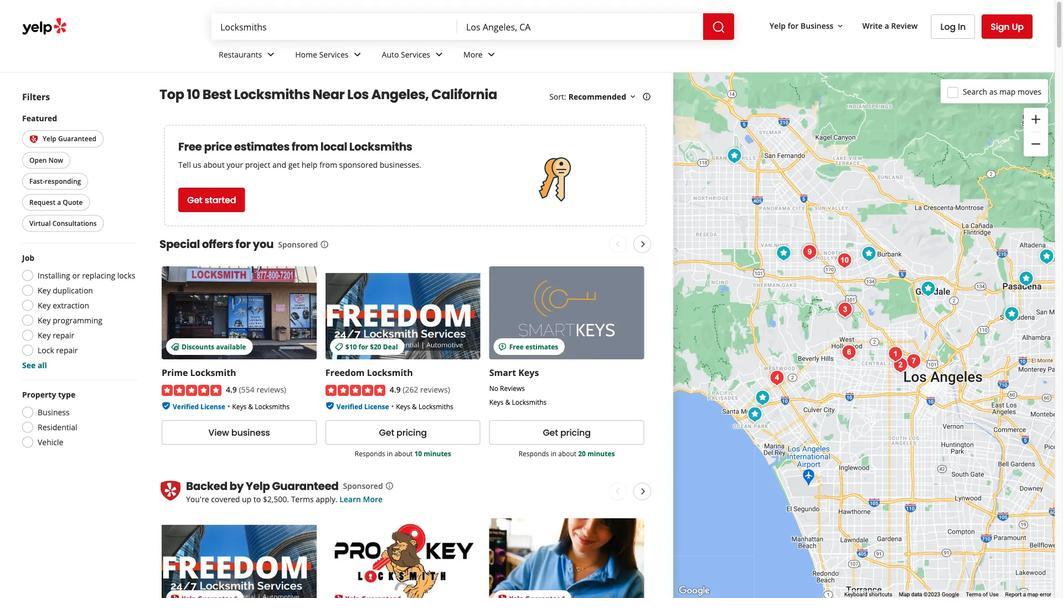 Task type: vqa. For each thing, say whether or not it's contained in the screenshot.
2nd trainers "link" from the bottom of the page
no



Task type: describe. For each thing, give the bounding box(es) containing it.
near
[[313, 85, 345, 104]]

backed
[[186, 478, 228, 494]]

virtual
[[29, 219, 51, 228]]

map for error
[[1028, 592, 1039, 598]]

option group containing property type
[[19, 389, 137, 451]]

google image
[[677, 584, 713, 598]]

key duplication
[[38, 285, 93, 296]]

view business
[[208, 427, 270, 439]]

option group containing job
[[19, 252, 137, 371]]

verified license for freedom
[[337, 402, 389, 411]]

top
[[160, 85, 184, 104]]

virtual consultations
[[29, 219, 97, 228]]

prime locksmith
[[162, 367, 236, 379]]

verified license for prime
[[173, 402, 225, 411]]

1 horizontal spatial terms
[[967, 592, 982, 598]]

quote
[[63, 198, 83, 207]]

angeles,
[[372, 85, 429, 104]]

data
[[912, 592, 923, 598]]

0 horizontal spatial 10
[[187, 85, 200, 104]]

key extraction
[[38, 300, 89, 311]]

no
[[490, 384, 499, 393]]

see all button
[[22, 360, 47, 371]]

replacing
[[82, 270, 115, 281]]

4.9 (554 reviews)
[[226, 384, 286, 395]]

0 vertical spatial from
[[292, 139, 319, 155]]

20
[[579, 449, 586, 458]]

prime locksmith link
[[162, 367, 236, 379]]

pls locksmith image
[[918, 278, 940, 300]]

sponsored for backed by yelp guaranteed
[[343, 481, 383, 491]]

kevin's locksmith image
[[903, 350, 926, 373]]

business inside button
[[801, 20, 834, 31]]

locksmiths down 4.9 (262 reviews) on the left
[[419, 402, 454, 411]]

fast-responding
[[29, 177, 81, 186]]

services for home services
[[319, 49, 349, 60]]

none field find
[[221, 21, 449, 33]]

open
[[29, 156, 47, 165]]

next image for previous image
[[637, 238, 650, 251]]

yelp for yelp for business
[[770, 20, 786, 31]]

log in
[[941, 21, 966, 33]]

use
[[990, 592, 999, 598]]

request
[[29, 198, 55, 207]]

yelp guaranteed button
[[22, 130, 104, 148]]

keys & locksmiths for prime locksmith
[[232, 402, 290, 411]]

4.9 (262 reviews)
[[390, 384, 450, 395]]

locksmiths inside the smart keys no reviews keys & locksmiths get pricing
[[512, 398, 547, 407]]

reviews) for prime locksmith
[[257, 384, 286, 395]]

16 info v2 image for backed by yelp guaranteed
[[385, 482, 394, 491]]

beverly locksmith image
[[885, 343, 907, 365]]

yelp for yelp guaranteed
[[43, 134, 56, 143]]

ocean park lock & key image
[[744, 404, 767, 426]]

auto services link
[[373, 40, 455, 72]]

locks
[[117, 270, 135, 281]]

sign up link
[[983, 14, 1033, 39]]

request a quote button
[[22, 194, 90, 211]]

google
[[942, 592, 960, 598]]

(554
[[239, 384, 255, 395]]

16 verified v2 image for freedom locksmith
[[326, 402, 335, 411]]

4.9 star rating image for prime
[[162, 385, 222, 396]]

sign up
[[991, 20, 1025, 33]]

special
[[160, 237, 200, 252]]

get pricing button for smart keys
[[490, 420, 645, 445]]

4.9 for prime locksmith
[[226, 384, 237, 395]]

write a review
[[863, 20, 918, 31]]

lee's key & locksmith image
[[890, 354, 912, 377]]

tell
[[178, 159, 191, 170]]

locksmiths inside free price estimates from local locksmiths tell us about your project and get help from sponsored businesses.
[[349, 139, 413, 155]]

error
[[1041, 592, 1052, 598]]

california
[[432, 85, 497, 104]]

ms locksmith services image
[[835, 299, 857, 321]]

$10 for $20 deal
[[346, 342, 398, 351]]

moves
[[1018, 86, 1042, 97]]

offers
[[202, 237, 234, 252]]

0 horizontal spatial more
[[363, 494, 383, 505]]

24 chevron down v2 image for auto services
[[433, 48, 446, 61]]

repair for key repair
[[53, 330, 74, 341]]

top 10 best locksmiths near los angeles, california
[[160, 85, 497, 104]]

1 horizontal spatial estimates
[[526, 342, 559, 351]]

more link
[[455, 40, 507, 72]]

restaurants
[[219, 49, 262, 60]]

sign
[[991, 20, 1010, 33]]

locksmith for prime locksmith
[[190, 367, 236, 379]]

freedom locksmith link
[[326, 367, 413, 379]]

get pricing
[[379, 427, 427, 439]]

up
[[1013, 20, 1025, 33]]

license for freedom
[[365, 402, 389, 411]]

1 horizontal spatial 10
[[415, 449, 422, 458]]

auto
[[382, 49, 399, 60]]

in
[[959, 21, 966, 33]]

duplication
[[53, 285, 93, 296]]

keys down (554
[[232, 402, 247, 411]]

16 free estimates v2 image
[[498, 343, 507, 351]]

about inside free price estimates from local locksmiths tell us about your project and get help from sponsored businesses.
[[203, 159, 225, 170]]

24 chevron down v2 image for restaurants
[[264, 48, 278, 61]]

(262
[[403, 384, 419, 395]]

responding
[[45, 177, 81, 186]]

city one locksmith image
[[859, 243, 881, 265]]

Near text field
[[467, 21, 695, 33]]

help
[[302, 159, 318, 170]]

prime locksmith image
[[773, 242, 795, 265]]

foothill lock & key image
[[1036, 246, 1059, 268]]

search as map moves
[[964, 86, 1042, 97]]

home
[[295, 49, 317, 60]]

responds for smart keys
[[519, 449, 549, 458]]

m&h locksmith image
[[1002, 303, 1024, 326]]

project
[[245, 159, 271, 170]]

price
[[204, 139, 232, 155]]

for for yelp
[[788, 20, 799, 31]]

installing
[[38, 270, 70, 281]]

16 discount available v2 image
[[171, 343, 180, 351]]

to
[[254, 494, 261, 505]]

learn more link
[[340, 494, 383, 505]]

get started button
[[178, 188, 245, 212]]

freedom locksmith
[[326, 367, 413, 379]]

keys & locksmiths for freedom locksmith
[[396, 402, 454, 411]]

keyboard shortcuts
[[845, 592, 893, 598]]

vehicle
[[38, 437, 63, 448]]

locksmiths down 4.9 (554 reviews)
[[255, 402, 290, 411]]

shortcuts
[[869, 592, 893, 598]]

extraction
[[53, 300, 89, 311]]

log in link
[[932, 14, 976, 39]]

& for freedom locksmith
[[412, 402, 417, 411]]

free estimates
[[510, 342, 559, 351]]

license for prime
[[201, 402, 225, 411]]

guaranteed
[[58, 134, 96, 143]]

free for estimates
[[510, 342, 524, 351]]

about for freedom locksmith
[[395, 449, 413, 458]]

get for get pricing
[[379, 427, 395, 439]]

free for price
[[178, 139, 202, 155]]

& for prime locksmith
[[248, 402, 253, 411]]

smart
[[490, 367, 516, 379]]

minutes for freedom locksmith
[[424, 449, 451, 458]]

get started
[[187, 194, 236, 206]]

$20
[[370, 342, 382, 351]]

type
[[58, 389, 75, 400]]

1 vertical spatial for
[[236, 237, 251, 252]]

write
[[863, 20, 883, 31]]

discounts available link
[[162, 267, 317, 360]]

or
[[72, 270, 80, 281]]



Task type: locate. For each thing, give the bounding box(es) containing it.
2 get pricing button from the left
[[490, 420, 645, 445]]

0 horizontal spatial business
[[38, 407, 70, 418]]

16 info v2 image right recommended dropdown button at the top of the page
[[643, 92, 652, 101]]

filters
[[22, 91, 50, 103]]

get pricing button up responds in about 20 minutes
[[490, 420, 645, 445]]

keys & locksmiths
[[232, 402, 290, 411], [396, 402, 454, 411]]

previous image
[[611, 238, 625, 251]]

option group
[[19, 252, 137, 371], [19, 389, 137, 451]]

24 chevron down v2 image right auto services
[[433, 48, 446, 61]]

eric's locksmith image
[[767, 367, 789, 389]]

0 vertical spatial 16 info v2 image
[[643, 92, 652, 101]]

map right as
[[1000, 86, 1016, 97]]

$10
[[346, 342, 357, 351]]

1 reviews) from the left
[[257, 384, 286, 395]]

1 horizontal spatial for
[[359, 342, 368, 351]]

search
[[964, 86, 988, 97]]

1 vertical spatial more
[[363, 494, 383, 505]]

24 chevron down v2 image
[[351, 48, 364, 61], [485, 48, 499, 61]]

2 keys & locksmiths from the left
[[396, 402, 454, 411]]

24 chevron down v2 image for more
[[485, 48, 499, 61]]

2 horizontal spatial for
[[788, 20, 799, 31]]

key for key repair
[[38, 330, 51, 341]]

2 license from the left
[[365, 402, 389, 411]]

16 verified v2 image for prime locksmith
[[162, 402, 171, 411]]

free inside free price estimates from local locksmiths tell us about your project and get help from sponsored businesses.
[[178, 139, 202, 155]]

more up california
[[464, 49, 483, 60]]

0 horizontal spatial 16 yelp guaranteed v2 image
[[29, 135, 38, 144]]

0 horizontal spatial terms
[[291, 494, 314, 505]]

freedom
[[326, 367, 365, 379]]

locksmiths down restaurants link
[[234, 85, 310, 104]]

2 horizontal spatial a
[[1024, 592, 1027, 598]]

0 horizontal spatial free
[[178, 139, 202, 155]]

16 yelp guaranteed v2 image
[[171, 594, 180, 598]]

16 verified v2 image down prime
[[162, 402, 171, 411]]

free right 16 free estimates v2 icon
[[510, 342, 524, 351]]

16 deal v2 image
[[335, 343, 343, 351]]

for for $10
[[359, 342, 368, 351]]

2 4.9 from the left
[[390, 384, 401, 395]]

for
[[788, 20, 799, 31], [236, 237, 251, 252], [359, 342, 368, 351]]

1 horizontal spatial verified license button
[[337, 401, 389, 411]]

1 vertical spatial map
[[1028, 592, 1039, 598]]

$10 for $20 deal link
[[326, 267, 481, 360]]

2 key from the top
[[38, 300, 51, 311]]

0 horizontal spatial map
[[1000, 86, 1016, 97]]

terms
[[291, 494, 314, 505], [967, 592, 982, 598]]

write a review link
[[859, 16, 923, 36]]

1 horizontal spatial pricing
[[561, 427, 591, 439]]

0 horizontal spatial minutes
[[424, 449, 451, 458]]

& down (554
[[248, 402, 253, 411]]

amp locksmith image
[[834, 250, 856, 272]]

0 vertical spatial for
[[788, 20, 799, 31]]

1 next image from the top
[[637, 238, 650, 251]]

0 horizontal spatial sponsored
[[278, 239, 318, 250]]

2 verified license button from the left
[[337, 401, 389, 411]]

locksmiths down reviews
[[512, 398, 547, 407]]

1 horizontal spatial 4.9 star rating image
[[326, 385, 386, 396]]

0 vertical spatial business
[[801, 20, 834, 31]]

2 24 chevron down v2 image from the left
[[485, 48, 499, 61]]

responds down get pricing
[[355, 449, 386, 458]]

reviews)
[[257, 384, 286, 395], [421, 384, 450, 395]]

sponsored left 16 info v2 icon
[[278, 239, 318, 250]]

0 horizontal spatial 16 chevron down v2 image
[[629, 92, 638, 101]]

&
[[506, 398, 511, 407], [248, 402, 253, 411], [412, 402, 417, 411]]

of
[[984, 592, 989, 598]]

responds
[[355, 449, 386, 458], [519, 449, 549, 458]]

locksmith
[[190, 367, 236, 379], [367, 367, 413, 379]]

business inside option group
[[38, 407, 70, 418]]

24 chevron down v2 image inside auto services link
[[433, 48, 446, 61]]

2 vertical spatial for
[[359, 342, 368, 351]]

locksmith down deal
[[367, 367, 413, 379]]

key down installing on the left of the page
[[38, 285, 51, 296]]

about right us
[[203, 159, 225, 170]]

more inside business categories element
[[464, 49, 483, 60]]

reviews) right (554
[[257, 384, 286, 395]]

0 horizontal spatial for
[[236, 237, 251, 252]]

verified for prime
[[173, 402, 199, 411]]

1 vertical spatial a
[[57, 198, 61, 207]]

1 vertical spatial repair
[[56, 345, 78, 356]]

1 horizontal spatial minutes
[[588, 449, 615, 458]]

services right auto
[[401, 49, 431, 60]]

reviews
[[500, 384, 525, 393]]

smart keys no reviews keys & locksmiths get pricing
[[490, 367, 591, 439]]

open now
[[29, 156, 63, 165]]

0 horizontal spatial 24 chevron down v2 image
[[351, 48, 364, 61]]

1 in from the left
[[387, 449, 393, 458]]

16 chevron down v2 image inside yelp for business button
[[836, 22, 845, 30]]

get for get started
[[187, 194, 203, 206]]

get up responds in about 20 minutes
[[543, 427, 559, 439]]

2 none field from the left
[[467, 21, 695, 33]]

1 24 chevron down v2 image from the left
[[264, 48, 278, 61]]

installing or replacing locks
[[38, 270, 135, 281]]

24 chevron down v2 image inside more link
[[485, 48, 499, 61]]

sponsored
[[339, 159, 378, 170]]

4 key from the top
[[38, 330, 51, 341]]

free price estimates from local locksmiths image
[[527, 152, 583, 207]]

in for smart keys
[[551, 449, 557, 458]]

search image
[[713, 21, 726, 34]]

1 vertical spatial yelp
[[43, 134, 56, 143]]

2 horizontal spatial get
[[543, 427, 559, 439]]

for inside button
[[788, 20, 799, 31]]

2 horizontal spatial &
[[506, 398, 511, 407]]

1 vertical spatial free
[[510, 342, 524, 351]]

1 horizontal spatial 16 chevron down v2 image
[[836, 22, 845, 30]]

virtual consultations button
[[22, 215, 104, 232]]

free estimates link
[[490, 267, 645, 360]]

1 license from the left
[[201, 402, 225, 411]]

group
[[1025, 108, 1049, 157]]

1 4.9 from the left
[[226, 384, 237, 395]]

a left quote
[[57, 198, 61, 207]]

$2,500.
[[263, 494, 289, 505]]

0 horizontal spatial verified license
[[173, 402, 225, 411]]

get
[[288, 159, 300, 170]]

16 chevron down v2 image for recommended
[[629, 92, 638, 101]]

2 verified license from the left
[[337, 402, 389, 411]]

verified license button
[[173, 401, 225, 411], [337, 401, 389, 411]]

estimates
[[234, 139, 290, 155], [526, 342, 559, 351]]

log
[[941, 21, 956, 33]]

1 24 chevron down v2 image from the left
[[351, 48, 364, 61]]

property
[[22, 389, 56, 400]]

freedom locksmith image
[[799, 241, 821, 263], [799, 241, 821, 263]]

1 verified license button from the left
[[173, 401, 225, 411]]

2 horizontal spatial about
[[559, 449, 577, 458]]

Find text field
[[221, 21, 449, 33]]

none field up the home services link
[[221, 21, 449, 33]]

map region
[[613, 0, 1064, 598]]

locksmith down discounts available
[[190, 367, 236, 379]]

1 horizontal spatial 16 yelp guaranteed v2 image
[[335, 594, 343, 598]]

repair for lock repair
[[56, 345, 78, 356]]

next image
[[637, 238, 650, 251], [637, 485, 650, 498]]

2 vertical spatial a
[[1024, 592, 1027, 598]]

get inside get started button
[[187, 194, 203, 206]]

1 horizontal spatial responds
[[519, 449, 549, 458]]

about for smart keys
[[559, 449, 577, 458]]

minutes
[[424, 449, 451, 458], [588, 449, 615, 458]]

key up lock
[[38, 330, 51, 341]]

1 option group from the top
[[19, 252, 137, 371]]

a right the write on the top of page
[[885, 20, 890, 31]]

16 chevron down v2 image left the write on the top of page
[[836, 22, 845, 30]]

2 services from the left
[[401, 49, 431, 60]]

0 vertical spatial 10
[[187, 85, 200, 104]]

sort:
[[550, 91, 567, 102]]

previous image
[[611, 485, 625, 498]]

0 horizontal spatial license
[[201, 402, 225, 411]]

all
[[38, 360, 47, 371]]

pricing up responds in about 10 minutes
[[397, 427, 427, 439]]

24 chevron down v2 image up california
[[485, 48, 499, 61]]

2 verified from the left
[[337, 402, 363, 411]]

budget locksmith image
[[835, 299, 857, 321]]

about left "20"
[[559, 449, 577, 458]]

verified license up view
[[173, 402, 225, 411]]

get pricing button for freedom locksmith
[[326, 420, 481, 445]]

1 vertical spatial 16 chevron down v2 image
[[629, 92, 638, 101]]

24 chevron down v2 image right restaurants at the left of page
[[264, 48, 278, 61]]

4.9 star rating image down freedom
[[326, 385, 386, 396]]

report a map error link
[[1006, 592, 1052, 598]]

1 vertical spatial 16 info v2 image
[[385, 482, 394, 491]]

sponsored for special offers for you
[[278, 239, 318, 250]]

None field
[[221, 21, 449, 33], [467, 21, 695, 33]]

1 horizontal spatial reviews)
[[421, 384, 450, 395]]

services for auto services
[[401, 49, 431, 60]]

you're covered up to $2,500. terms apply. learn more
[[186, 494, 383, 505]]

key for key programming
[[38, 315, 51, 326]]

3 key from the top
[[38, 315, 51, 326]]

& down reviews
[[506, 398, 511, 407]]

verified license button down freedom locksmith link
[[337, 401, 389, 411]]

2 responds from the left
[[519, 449, 549, 458]]

ms locksmith services image
[[835, 299, 857, 321]]

1 vertical spatial 10
[[415, 449, 422, 458]]

minutes right "20"
[[588, 449, 615, 458]]

view business link
[[162, 420, 317, 445]]

free up tell
[[178, 139, 202, 155]]

0 vertical spatial map
[[1000, 86, 1016, 97]]

recommended button
[[569, 91, 638, 102]]

16 info v2 image
[[320, 240, 329, 249]]

a for request
[[57, 198, 61, 207]]

4.9 for freedom locksmith
[[390, 384, 401, 395]]

verified license button up view
[[173, 401, 225, 411]]

key zone locksmith image
[[653, 196, 675, 219]]

2 option group from the top
[[19, 389, 137, 451]]

24 chevron down v2 image inside restaurants link
[[264, 48, 278, 61]]

yelp inside button
[[770, 20, 786, 31]]

0 horizontal spatial a
[[57, 198, 61, 207]]

0 horizontal spatial 16 verified v2 image
[[162, 402, 171, 411]]

2 pricing from the left
[[561, 427, 591, 439]]

24 chevron down v2 image
[[264, 48, 278, 61], [433, 48, 446, 61]]

services right home
[[319, 49, 349, 60]]

about down get pricing
[[395, 449, 413, 458]]

map
[[900, 592, 911, 598]]

None search field
[[212, 13, 737, 40]]

0 vertical spatial terms
[[291, 494, 314, 505]]

1 horizontal spatial get pricing button
[[490, 420, 645, 445]]

0 vertical spatial 16 chevron down v2 image
[[836, 22, 845, 30]]

verified license button for prime
[[173, 401, 225, 411]]

0 horizontal spatial 4.9 star rating image
[[162, 385, 222, 396]]

1 vertical spatial option group
[[19, 389, 137, 451]]

see all
[[22, 360, 47, 371]]

a
[[885, 20, 890, 31], [57, 198, 61, 207], [1024, 592, 1027, 598]]

24 chevron down v2 image inside the home services link
[[351, 48, 364, 61]]

1 horizontal spatial services
[[401, 49, 431, 60]]

2 16 verified v2 image from the left
[[326, 402, 335, 411]]

repair up lock repair
[[53, 330, 74, 341]]

1 horizontal spatial 16 info v2 image
[[643, 92, 652, 101]]

about
[[203, 159, 225, 170], [395, 449, 413, 458], [559, 449, 577, 458]]

services
[[319, 49, 349, 60], [401, 49, 431, 60]]

minutes for smart keys
[[588, 449, 615, 458]]

none field near
[[467, 21, 695, 33]]

us
[[193, 159, 201, 170]]

local
[[321, 139, 347, 155]]

prime
[[162, 367, 188, 379]]

key up key repair
[[38, 315, 51, 326]]

terms left "of"
[[967, 592, 982, 598]]

2 24 chevron down v2 image from the left
[[433, 48, 446, 61]]

16 info v2 image for top 10 best locksmiths near los angeles, california
[[643, 92, 652, 101]]

locksmiths
[[234, 85, 310, 104], [349, 139, 413, 155], [512, 398, 547, 407], [255, 402, 290, 411], [419, 402, 454, 411]]

1 vertical spatial from
[[320, 159, 337, 170]]

featured
[[22, 113, 57, 123]]

key for key extraction
[[38, 300, 51, 311]]

in left "20"
[[551, 449, 557, 458]]

business
[[232, 427, 270, 439]]

a for report
[[1024, 592, 1027, 598]]

10 right the top
[[187, 85, 200, 104]]

0 horizontal spatial verified license button
[[173, 401, 225, 411]]

zoom in image
[[1030, 113, 1043, 126]]

0 horizontal spatial get pricing button
[[326, 420, 481, 445]]

central la locksmith image
[[752, 387, 774, 409]]

2 minutes from the left
[[588, 449, 615, 458]]

keys & locksmiths down 4.9 (554 reviews)
[[232, 402, 290, 411]]

1 verified from the left
[[173, 402, 199, 411]]

0 horizontal spatial services
[[319, 49, 349, 60]]

get inside get pricing button
[[379, 427, 395, 439]]

1 vertical spatial next image
[[637, 485, 650, 498]]

reviews) right (262
[[421, 384, 450, 395]]

you
[[253, 237, 274, 252]]

24 chevron down v2 image left auto
[[351, 48, 364, 61]]

verified down prime
[[173, 402, 199, 411]]

0 horizontal spatial 24 chevron down v2 image
[[264, 48, 278, 61]]

get pricing button up responds in about 10 minutes
[[326, 420, 481, 445]]

1 horizontal spatial map
[[1028, 592, 1039, 598]]

1 pricing from the left
[[397, 427, 427, 439]]

1 vertical spatial terms
[[967, 592, 982, 598]]

0 vertical spatial sponsored
[[278, 239, 318, 250]]

responds in about 20 minutes
[[519, 449, 615, 458]]

map left error
[[1028, 592, 1039, 598]]

1 services from the left
[[319, 49, 349, 60]]

a1 locksmith & keys image
[[839, 342, 861, 364]]

estimates inside free price estimates from local locksmiths tell us about your project and get help from sponsored businesses.
[[234, 139, 290, 155]]

verified down freedom
[[337, 402, 363, 411]]

none field up business categories element
[[467, 21, 695, 33]]

yelp guaranteed
[[246, 478, 339, 494]]

0 vertical spatial option group
[[19, 252, 137, 371]]

business categories element
[[210, 40, 1033, 72]]

1 horizontal spatial license
[[365, 402, 389, 411]]

from up help
[[292, 139, 319, 155]]

1 horizontal spatial in
[[551, 449, 557, 458]]

yelp for business
[[770, 20, 834, 31]]

repair down key repair
[[56, 345, 78, 356]]

responds left "20"
[[519, 449, 549, 458]]

up
[[242, 494, 252, 505]]

a right report
[[1024, 592, 1027, 598]]

1 key from the top
[[38, 285, 51, 296]]

available
[[216, 342, 246, 351]]

16 info v2 image down responds in about 10 minutes
[[385, 482, 394, 491]]

0 horizontal spatial pricing
[[397, 427, 427, 439]]

a inside 'button'
[[57, 198, 61, 207]]

1 horizontal spatial business
[[801, 20, 834, 31]]

responds in about 10 minutes
[[355, 449, 451, 458]]

free inside free estimates link
[[510, 342, 524, 351]]

16 chevron down v2 image right recommended
[[629, 92, 638, 101]]

1 verified license from the left
[[173, 402, 225, 411]]

1 horizontal spatial none field
[[467, 21, 695, 33]]

property type
[[22, 389, 75, 400]]

1 horizontal spatial sponsored
[[343, 481, 383, 491]]

1 horizontal spatial verified license
[[337, 402, 389, 411]]

0 vertical spatial next image
[[637, 238, 650, 251]]

key
[[38, 285, 51, 296], [38, 300, 51, 311], [38, 315, 51, 326], [38, 330, 51, 341]]

next image for previous icon
[[637, 485, 650, 498]]

auto services
[[382, 49, 431, 60]]

& down (262
[[412, 402, 417, 411]]

map data ©2023 google
[[900, 592, 960, 598]]

pricing inside button
[[397, 427, 427, 439]]

discounts
[[182, 342, 214, 351]]

key programming
[[38, 315, 102, 326]]

1 horizontal spatial &
[[412, 402, 417, 411]]

1 minutes from the left
[[424, 449, 451, 458]]

1 keys & locksmiths from the left
[[232, 402, 290, 411]]

pricing
[[397, 427, 427, 439], [561, 427, 591, 439]]

2 locksmith from the left
[[367, 367, 413, 379]]

16 chevron down v2 image for yelp for business
[[836, 22, 845, 30]]

1 vertical spatial business
[[38, 407, 70, 418]]

featured group
[[20, 112, 137, 234]]

zoom out image
[[1030, 137, 1043, 151]]

1 4.9 star rating image from the left
[[162, 385, 222, 396]]

estimates up project
[[234, 139, 290, 155]]

in down get pricing
[[387, 449, 393, 458]]

4.9 left (262
[[390, 384, 401, 395]]

your
[[227, 159, 243, 170]]

0 vertical spatial free
[[178, 139, 202, 155]]

0 horizontal spatial responds
[[355, 449, 386, 458]]

report
[[1006, 592, 1022, 598]]

key for key duplication
[[38, 285, 51, 296]]

4.9 star rating image down prime locksmith link
[[162, 385, 222, 396]]

1 none field from the left
[[221, 21, 449, 33]]

estimates up smart keys link
[[526, 342, 559, 351]]

get inside the smart keys no reviews keys & locksmiths get pricing
[[543, 427, 559, 439]]

best
[[203, 85, 232, 104]]

get left started
[[187, 194, 203, 206]]

open now button
[[22, 152, 70, 169]]

keys down no
[[490, 398, 504, 407]]

a for write
[[885, 20, 890, 31]]

0 horizontal spatial verified
[[173, 402, 199, 411]]

16 info v2 image
[[643, 92, 652, 101], [385, 482, 394, 491]]

1 16 verified v2 image from the left
[[162, 402, 171, 411]]

responds for freedom locksmith
[[355, 449, 386, 458]]

24 chevron down v2 image for home services
[[351, 48, 364, 61]]

home services link
[[287, 40, 373, 72]]

0 horizontal spatial about
[[203, 159, 225, 170]]

from
[[292, 139, 319, 155], [320, 159, 337, 170]]

keys & locksmiths down 4.9 (262 reviews) on the left
[[396, 402, 454, 411]]

get up responds in about 10 minutes
[[379, 427, 395, 439]]

view
[[208, 427, 229, 439]]

pricing inside the smart keys no reviews keys & locksmiths get pricing
[[561, 427, 591, 439]]

4.9 left (554
[[226, 384, 237, 395]]

0 horizontal spatial get
[[187, 194, 203, 206]]

backed by yelp guaranteed
[[186, 478, 339, 494]]

0 horizontal spatial keys & locksmiths
[[232, 402, 290, 411]]

report a map error
[[1006, 592, 1052, 598]]

1 horizontal spatial 24 chevron down v2 image
[[485, 48, 499, 61]]

16 verified v2 image
[[162, 402, 171, 411], [326, 402, 335, 411]]

4.9 star rating image
[[162, 385, 222, 396], [326, 385, 386, 396]]

1 horizontal spatial more
[[464, 49, 483, 60]]

1 horizontal spatial keys & locksmiths
[[396, 402, 454, 411]]

1 vertical spatial estimates
[[526, 342, 559, 351]]

covered
[[211, 494, 240, 505]]

1 responds from the left
[[355, 449, 386, 458]]

keys down (262
[[396, 402, 411, 411]]

license up view
[[201, 402, 225, 411]]

2 next image from the top
[[637, 485, 650, 498]]

home services
[[295, 49, 349, 60]]

2 horizontal spatial 16 yelp guaranteed v2 image
[[498, 594, 507, 598]]

smart keys image
[[1016, 268, 1038, 290]]

map for moves
[[1000, 86, 1016, 97]]

1 vertical spatial sponsored
[[343, 481, 383, 491]]

from down local
[[320, 159, 337, 170]]

1 horizontal spatial 24 chevron down v2 image
[[433, 48, 446, 61]]

10 down get pricing
[[415, 449, 422, 458]]

0 horizontal spatial none field
[[221, 21, 449, 33]]

verified license button for freedom
[[337, 401, 389, 411]]

smart keys link
[[490, 367, 539, 379]]

0 vertical spatial estimates
[[234, 139, 290, 155]]

16 yelp guaranteed v2 image inside yelp guaranteed "button"
[[29, 135, 38, 144]]

license down freedom locksmith link
[[365, 402, 389, 411]]

minutes down get pricing
[[424, 449, 451, 458]]

0 horizontal spatial &
[[248, 402, 253, 411]]

2 in from the left
[[551, 449, 557, 458]]

1 get pricing button from the left
[[326, 420, 481, 445]]

as
[[990, 86, 998, 97]]

verified license down freedom locksmith link
[[337, 402, 389, 411]]

16 verified v2 image down freedom
[[326, 402, 335, 411]]

4.9 star rating image for freedom
[[326, 385, 386, 396]]

1 locksmith from the left
[[190, 367, 236, 379]]

2 4.9 star rating image from the left
[[326, 385, 386, 396]]

locksmith for freedom locksmith
[[367, 367, 413, 379]]

& inside the smart keys no reviews keys & locksmiths get pricing
[[506, 398, 511, 407]]

programming
[[53, 315, 102, 326]]

1 horizontal spatial free
[[510, 342, 524, 351]]

1 horizontal spatial from
[[320, 159, 337, 170]]

verified for freedom
[[337, 402, 363, 411]]

0 horizontal spatial yelp
[[43, 134, 56, 143]]

0 vertical spatial yelp
[[770, 20, 786, 31]]

terms down yelp guaranteed
[[291, 494, 314, 505]]

next image right previous icon
[[637, 485, 650, 498]]

reviews) for freedom locksmith
[[421, 384, 450, 395]]

in for freedom locksmith
[[387, 449, 393, 458]]

key down key duplication
[[38, 300, 51, 311]]

16 chevron down v2 image
[[836, 22, 845, 30], [629, 92, 638, 101]]

more
[[464, 49, 483, 60], [363, 494, 383, 505]]

sponsored up learn more link
[[343, 481, 383, 491]]

yelp inside "button"
[[43, 134, 56, 143]]

locksmiths up businesses.
[[349, 139, 413, 155]]

0 vertical spatial repair
[[53, 330, 74, 341]]

1 horizontal spatial verified
[[337, 402, 363, 411]]

more right learn
[[363, 494, 383, 505]]

pricing up "20"
[[561, 427, 591, 439]]

fast-responding button
[[22, 173, 88, 190]]

keys up reviews
[[519, 367, 539, 379]]

1 horizontal spatial locksmith
[[367, 367, 413, 379]]

pro key locksmith image
[[724, 145, 746, 167]]

next image right previous image
[[637, 238, 650, 251]]

0 horizontal spatial from
[[292, 139, 319, 155]]

16 yelp guaranteed v2 image
[[29, 135, 38, 144], [335, 594, 343, 598], [498, 594, 507, 598]]

16 chevron down v2 image inside recommended dropdown button
[[629, 92, 638, 101]]

consultations
[[52, 219, 97, 228]]

2 reviews) from the left
[[421, 384, 450, 395]]



